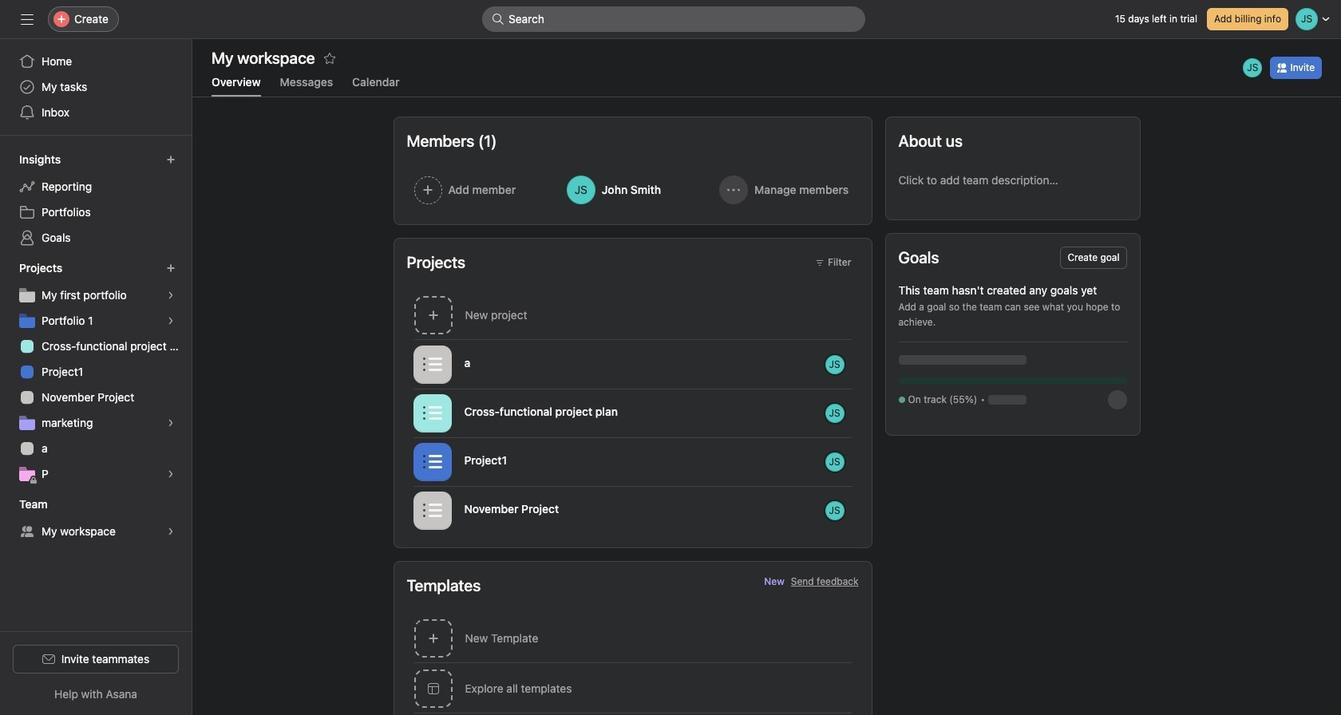 Task type: describe. For each thing, give the bounding box(es) containing it.
insights element
[[0, 145, 192, 254]]

1 list item from the top
[[394, 340, 872, 389]]

3 list item from the top
[[394, 438, 872, 486]]

list image for fourth list item from the bottom
[[423, 404, 442, 423]]

5 list item from the top
[[394, 714, 872, 716]]

teams element
[[0, 490, 192, 548]]

list image for 1st list item from the top of the page
[[423, 355, 442, 374]]

prominent image
[[492, 13, 505, 26]]

list image for fourth list item from the top of the page
[[423, 501, 442, 520]]

add to starred image
[[323, 52, 336, 65]]

see details, my workspace image
[[166, 527, 176, 537]]

list image
[[423, 452, 442, 472]]



Task type: locate. For each thing, give the bounding box(es) containing it.
hide sidebar image
[[21, 13, 34, 26]]

new project or portfolio image
[[166, 264, 176, 273]]

2 list item from the top
[[394, 389, 872, 438]]

0 vertical spatial list image
[[423, 355, 442, 374]]

see details, marketing image
[[166, 418, 176, 428]]

new insights image
[[166, 155, 176, 165]]

list item
[[394, 340, 872, 389], [394, 389, 872, 438], [394, 438, 872, 486], [394, 486, 872, 535], [394, 714, 872, 716]]

1 vertical spatial list image
[[423, 404, 442, 423]]

see details, p image
[[166, 470, 176, 479]]

4 list item from the top
[[394, 486, 872, 535]]

2 list image from the top
[[423, 404, 442, 423]]

1 list image from the top
[[423, 355, 442, 374]]

3 list image from the top
[[423, 501, 442, 520]]

projects element
[[0, 254, 192, 490]]

see details, portfolio 1 image
[[166, 316, 176, 326]]

see details, my first portfolio image
[[166, 291, 176, 300]]

global element
[[0, 39, 192, 135]]

list box
[[482, 6, 866, 32]]

list image
[[423, 355, 442, 374], [423, 404, 442, 423], [423, 501, 442, 520]]

2 vertical spatial list image
[[423, 501, 442, 520]]



Task type: vqa. For each thing, say whether or not it's contained in the screenshot.
See details, P icon
yes



